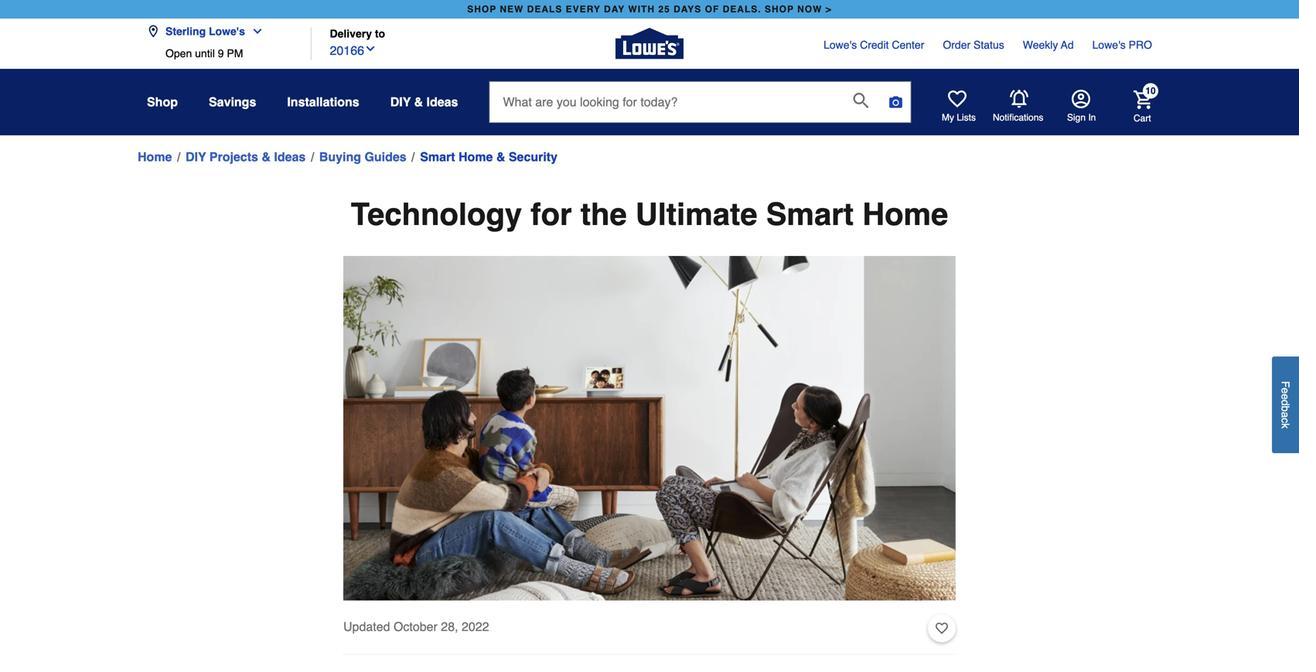 Task type: locate. For each thing, give the bounding box(es) containing it.
ideas up smart home & security
[[427, 95, 458, 109]]

2 horizontal spatial lowe's
[[1093, 39, 1126, 51]]

k
[[1280, 423, 1292, 429]]

0 horizontal spatial lowe's
[[209, 25, 245, 38]]

lowe's for lowe's credit center
[[824, 39, 857, 51]]

1 horizontal spatial ideas
[[427, 95, 458, 109]]

lowe's
[[209, 25, 245, 38], [824, 39, 857, 51], [1093, 39, 1126, 51]]

lowe's credit center link
[[824, 37, 925, 53]]

in
[[1089, 112, 1097, 123]]

lowe's home improvement lists image
[[949, 90, 967, 108]]

lowe's pro
[[1093, 39, 1153, 51]]

home
[[138, 150, 172, 164], [459, 150, 493, 164], [863, 197, 949, 232]]

&
[[414, 95, 423, 109], [262, 150, 271, 164], [497, 150, 506, 164]]

ultimate
[[636, 197, 758, 232]]

updated october 28, 2022
[[344, 620, 489, 634]]

f e e d b a c k button
[[1273, 357, 1300, 453]]

lowe's home improvement cart image
[[1134, 90, 1153, 109]]

2 horizontal spatial home
[[863, 197, 949, 232]]

shop left new
[[467, 4, 497, 15]]

0 vertical spatial smart
[[420, 150, 455, 164]]

0 horizontal spatial smart
[[420, 150, 455, 164]]

ideas left the "buying"
[[274, 150, 306, 164]]

smart
[[420, 150, 455, 164], [766, 197, 854, 232]]

0 vertical spatial ideas
[[427, 95, 458, 109]]

>
[[826, 4, 832, 15]]

diy for diy & ideas
[[390, 95, 411, 109]]

shop new deals every day with 25 days of deals. shop now >
[[467, 4, 832, 15]]

diy
[[390, 95, 411, 109], [186, 150, 206, 164]]

diy left "projects"
[[186, 150, 206, 164]]

shop new deals every day with 25 days of deals. shop now > link
[[464, 0, 835, 19]]

0 horizontal spatial ideas
[[274, 150, 306, 164]]

a
[[1280, 412, 1292, 418]]

0 horizontal spatial home
[[138, 150, 172, 164]]

lowe's left credit
[[824, 39, 857, 51]]

search image
[[854, 93, 869, 108]]

days
[[674, 4, 702, 15]]

sign in
[[1068, 112, 1097, 123]]

home link
[[138, 148, 172, 166]]

1 horizontal spatial smart
[[766, 197, 854, 232]]

0 horizontal spatial &
[[262, 150, 271, 164]]

shop
[[467, 4, 497, 15], [765, 4, 794, 15]]

1 horizontal spatial lowe's
[[824, 39, 857, 51]]

1 vertical spatial diy
[[186, 150, 206, 164]]

every
[[566, 4, 601, 15]]

security
[[509, 150, 558, 164]]

chevron down image
[[245, 25, 264, 38]]

location image
[[147, 25, 159, 38]]

lowe's home improvement logo image
[[616, 10, 684, 78]]

with
[[629, 4, 655, 15]]

projects
[[209, 150, 258, 164]]

f
[[1280, 381, 1292, 388]]

pro
[[1129, 39, 1153, 51]]

sign
[[1068, 112, 1086, 123]]

ideas
[[427, 95, 458, 109], [274, 150, 306, 164]]

savings button
[[209, 88, 256, 116]]

sterling
[[166, 25, 206, 38]]

delivery to
[[330, 27, 385, 40]]

ad
[[1061, 39, 1074, 51]]

d
[[1280, 400, 1292, 406]]

1 vertical spatial ideas
[[274, 150, 306, 164]]

technology for the ultimate smart home
[[351, 197, 949, 232]]

10
[[1146, 85, 1156, 96]]

1 horizontal spatial &
[[414, 95, 423, 109]]

smart home & security link
[[420, 148, 558, 166]]

shop left the now
[[765, 4, 794, 15]]

lowe's for lowe's pro
[[1093, 39, 1126, 51]]

f e e d b a c k
[[1280, 381, 1292, 429]]

sign in button
[[1068, 90, 1097, 124]]

c
[[1280, 418, 1292, 423]]

e
[[1280, 388, 1292, 394], [1280, 394, 1292, 400]]

& inside button
[[414, 95, 423, 109]]

0 horizontal spatial diy
[[186, 150, 206, 164]]

2 horizontal spatial &
[[497, 150, 506, 164]]

shop
[[147, 95, 178, 109]]

savings
[[209, 95, 256, 109]]

b
[[1280, 406, 1292, 412]]

0 vertical spatial diy
[[390, 95, 411, 109]]

& for diy projects & ideas
[[262, 150, 271, 164]]

chevron down image
[[364, 43, 377, 55]]

1 horizontal spatial shop
[[765, 4, 794, 15]]

0 horizontal spatial shop
[[467, 4, 497, 15]]

my
[[942, 112, 955, 123]]

28,
[[441, 620, 458, 634]]

e up d
[[1280, 388, 1292, 394]]

my lists
[[942, 112, 976, 123]]

diy inside button
[[390, 95, 411, 109]]

diy up guides
[[390, 95, 411, 109]]

installations button
[[287, 88, 360, 116]]

ideas inside button
[[427, 95, 458, 109]]

diy projects & ideas
[[186, 150, 306, 164]]

None search field
[[489, 81, 912, 137]]

1 horizontal spatial diy
[[390, 95, 411, 109]]

lowe's up 9
[[209, 25, 245, 38]]

lowe's left pro
[[1093, 39, 1126, 51]]

e up b
[[1280, 394, 1292, 400]]



Task type: describe. For each thing, give the bounding box(es) containing it.
delivery
[[330, 27, 372, 40]]

2 e from the top
[[1280, 394, 1292, 400]]

my lists link
[[942, 90, 976, 124]]

open until 9 pm
[[166, 47, 243, 60]]

weekly ad link
[[1023, 37, 1074, 53]]

1 e from the top
[[1280, 388, 1292, 394]]

buying guides link
[[319, 148, 407, 166]]

for
[[531, 197, 572, 232]]

diy for diy projects & ideas
[[186, 150, 206, 164]]

shop button
[[147, 88, 178, 116]]

installations
[[287, 95, 360, 109]]

Search Query text field
[[490, 82, 841, 122]]

lowe's home improvement notification center image
[[1010, 90, 1029, 108]]

lowe's home improvement account image
[[1072, 90, 1091, 108]]

now
[[798, 4, 823, 15]]

to
[[375, 27, 385, 40]]

lowe's credit center
[[824, 39, 925, 51]]

credit
[[860, 39, 889, 51]]

buying
[[319, 150, 361, 164]]

sterling lowe's
[[166, 25, 245, 38]]

of
[[705, 4, 720, 15]]

order status
[[943, 39, 1005, 51]]

2022
[[462, 620, 489, 634]]

diy projects & ideas link
[[186, 148, 306, 166]]

1 vertical spatial smart
[[766, 197, 854, 232]]

a man and child sitting on the floor and a woman in a chair while having a video call. image
[[344, 256, 956, 601]]

cart
[[1134, 113, 1152, 124]]

25
[[659, 4, 671, 15]]

heart outline image
[[936, 620, 949, 637]]

new
[[500, 4, 524, 15]]

status
[[974, 39, 1005, 51]]

2 shop from the left
[[765, 4, 794, 15]]

updated
[[344, 620, 390, 634]]

the
[[581, 197, 627, 232]]

9
[[218, 47, 224, 60]]

lists
[[957, 112, 976, 123]]

technology
[[351, 197, 522, 232]]

20166 button
[[330, 40, 377, 60]]

buying guides
[[319, 150, 407, 164]]

order status link
[[943, 37, 1005, 53]]

sterling lowe's button
[[147, 16, 270, 47]]

lowe's pro link
[[1093, 37, 1153, 53]]

center
[[892, 39, 925, 51]]

& for smart home & security
[[497, 150, 506, 164]]

1 shop from the left
[[467, 4, 497, 15]]

diy & ideas button
[[390, 88, 458, 116]]

notifications
[[993, 112, 1044, 123]]

smart home & security
[[420, 150, 558, 164]]

camera image
[[889, 94, 904, 110]]

order
[[943, 39, 971, 51]]

until
[[195, 47, 215, 60]]

open
[[166, 47, 192, 60]]

1 horizontal spatial home
[[459, 150, 493, 164]]

weekly
[[1023, 39, 1059, 51]]

20166
[[330, 43, 364, 58]]

guides
[[365, 150, 407, 164]]

lowe's inside button
[[209, 25, 245, 38]]

day
[[604, 4, 625, 15]]

deals.
[[723, 4, 762, 15]]

diy & ideas
[[390, 95, 458, 109]]

october
[[394, 620, 438, 634]]

deals
[[527, 4, 563, 15]]

weekly ad
[[1023, 39, 1074, 51]]

pm
[[227, 47, 243, 60]]



Task type: vqa. For each thing, say whether or not it's contained in the screenshot.
left PET
no



